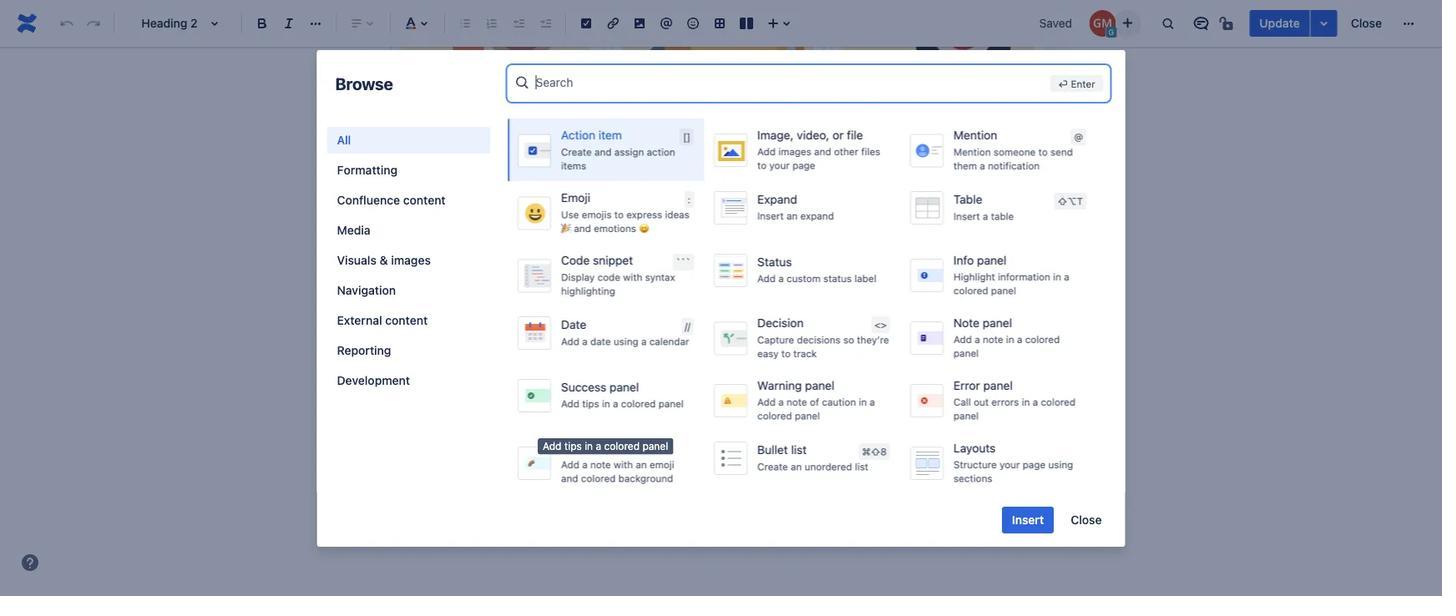 Task type: locate. For each thing, give the bounding box(es) containing it.
using right date on the bottom left of the page
[[613, 336, 638, 347]]

panel
[[977, 254, 1007, 267], [991, 285, 1016, 297], [983, 316, 1012, 330], [954, 347, 979, 359], [805, 379, 834, 393], [983, 379, 1013, 393], [609, 381, 639, 394], [658, 398, 684, 410], [795, 410, 820, 422], [954, 410, 979, 422], [643, 441, 669, 452], [606, 442, 635, 455]]

0 horizontal spatial images
[[391, 254, 431, 267]]

with down 'add tips in a colored panel' tooltip
[[614, 459, 633, 471]]

0 horizontal spatial note
[[590, 459, 611, 471]]

development
[[337, 374, 410, 388]]

so
[[843, 334, 854, 346]]

add inside success panel add tips in a colored panel
[[561, 398, 579, 410]]

and down video,
[[814, 146, 831, 158]]

them down goals
[[954, 160, 977, 172]]

1 vertical spatial post
[[508, 361, 535, 377]]

search field
[[536, 67, 1044, 97]]

⇧⌥t
[[1058, 195, 1083, 207]]

1 vertical spatial page
[[1023, 459, 1046, 471]]

enter
[[1071, 78, 1096, 89]]

and inside custom panel add a note with an emoji and colored background
[[561, 473, 578, 484]]

team up "display"
[[566, 256, 596, 271]]

it's
[[864, 256, 881, 271]]

a up "error panel call out errors in a colored panel"
[[1017, 334, 1022, 346]]

indent tab image
[[535, 13, 556, 33]]

add inside custom panel add a note with an emoji and colored background
[[561, 459, 579, 471]]

colored down information
[[1025, 334, 1060, 346]]

1 vertical spatial using
[[1048, 459, 1073, 471]]

tips inside success panel add tips in a colored panel
[[582, 398, 599, 410]]

to left send
[[1039, 146, 1048, 158]]

1 vertical spatial close
[[1071, 513, 1102, 527]]

1 vertical spatial your
[[779, 361, 805, 377]]

table
[[991, 210, 1014, 222]]

0 vertical spatial images
[[778, 146, 811, 158]]

with inside create a blog post to share news and announcements with your team and company.
[[750, 361, 775, 377]]

page inside image, video, or file add images and other files to your page
[[792, 160, 815, 171]]

share up "display"
[[530, 256, 563, 271]]

with down the easy
[[750, 361, 775, 377]]

create inside create a blog post to share news and announcements with your team and company.
[[425, 361, 465, 377]]

bold ⌘b image
[[252, 13, 272, 33]]

and inside image, video, or file add images and other files to your page
[[814, 146, 831, 158]]

here up table
[[955, 162, 982, 178]]

a down warning
[[778, 396, 784, 408]]

your inside create a blog post to share news and announcements with your team and company.
[[779, 361, 805, 377]]

mention up list them here
[[954, 146, 991, 158]]

list up create an unordered list on the bottom right
[[791, 443, 807, 457]]

external content
[[337, 314, 428, 327]]

blog up company.
[[479, 361, 505, 377]]

2 horizontal spatial insert
[[1012, 513, 1044, 527]]

date
[[561, 318, 586, 332]]

images
[[778, 146, 811, 158], [391, 254, 431, 267]]

1 vertical spatial blog
[[479, 361, 505, 377]]

in inside "error panel call out errors in a colored panel"
[[1022, 396, 1030, 408]]

and inside create and assign action items
[[594, 146, 612, 158]]

items
[[561, 160, 586, 172]]

create for create and assign action items
[[561, 146, 592, 158]]

0 horizontal spatial list
[[791, 443, 807, 457]]

all
[[337, 133, 351, 147]]

1 horizontal spatial close button
[[1341, 10, 1393, 37]]

colored right errors
[[1041, 396, 1076, 408]]

a inside tooltip
[[596, 441, 602, 452]]

1 horizontal spatial insert
[[954, 210, 980, 222]]

0 vertical spatial share
[[530, 256, 563, 271]]

of
[[810, 396, 819, 408]]

mention
[[954, 128, 997, 142], [954, 146, 991, 158]]

0 horizontal spatial team
[[566, 256, 596, 271]]

an up background
[[636, 459, 647, 471]]

note inside 'warning panel add a note of caution in a colored panel'
[[787, 396, 807, 408]]

post up stream
[[484, 256, 511, 271]]

here up custom
[[800, 256, 827, 271]]

post down stream
[[508, 361, 535, 377]]

colored down news
[[621, 398, 656, 410]]

in inside 'warning panel add a note of caution in a colored panel'
[[859, 396, 867, 408]]

will
[[649, 256, 668, 271]]

info
[[954, 254, 974, 267]]

panel up errors
[[983, 379, 1013, 393]]

decisions
[[797, 334, 841, 346]]

1 vertical spatial share
[[554, 361, 587, 377]]

action item
[[561, 128, 622, 142]]

a right errors
[[1033, 396, 1038, 408]]

note left of
[[787, 396, 807, 408]]

colored up background
[[604, 441, 640, 452]]

and right 🎉
[[574, 222, 591, 234]]

0 vertical spatial blog
[[455, 256, 481, 271]]

close button right insert button
[[1061, 507, 1112, 534]]

0 vertical spatial with
[[623, 272, 642, 283]]

a inside "error panel call out errors in a colored panel"
[[1033, 396, 1038, 408]]

add image, video, or file image
[[630, 13, 650, 33]]

colored down warning
[[757, 410, 792, 422]]

colored down 'add tips in a colored panel' tooltip
[[581, 473, 616, 484]]

1 vertical spatial note
[[787, 396, 807, 408]]

new
[[524, 158, 549, 174]]

0 horizontal spatial using
[[613, 336, 638, 347]]

1 vertical spatial with
[[750, 361, 775, 377]]

page up insert button
[[1023, 459, 1046, 471]]

insert inside button
[[1012, 513, 1044, 527]]

0 horizontal spatial them
[[920, 162, 951, 178]]

create inside create and assign action items
[[561, 146, 592, 158]]

error panel call out errors in a colored panel
[[954, 379, 1076, 422]]

panel inside tooltip
[[643, 441, 669, 452]]

add tips in a colored panel
[[543, 441, 669, 452]]

confluence image
[[13, 10, 40, 37]]

bullet list
[[757, 443, 807, 457]]

giulia masi image
[[1090, 10, 1116, 37]]

blog for create a blog post to share team news. it will automatically appear here once it's published.
[[455, 256, 481, 271]]

and inside use emojis to express ideas 🎉 and emotions 😄
[[574, 222, 591, 234]]

&
[[380, 254, 388, 267]]

1 horizontal spatial note
[[787, 396, 807, 408]]

post inside create a blog post to share news and announcements with your team and company.
[[508, 361, 535, 377]]

list
[[791, 443, 807, 457], [855, 461, 868, 473]]

panel right custom
[[606, 442, 635, 455]]

adjust update settings image
[[1315, 13, 1335, 33]]

1 vertical spatial team
[[809, 361, 839, 377]]

create up the navigation button
[[401, 256, 441, 271]]

colored inside custom panel add a note with an emoji and colored background
[[581, 473, 616, 484]]

in inside tooltip
[[585, 441, 593, 452]]

a down appear on the top of the page
[[778, 273, 784, 285]]

label
[[855, 273, 876, 285]]

0 horizontal spatial close
[[1071, 513, 1102, 527]]

confluence content
[[337, 193, 446, 207]]

success
[[561, 381, 606, 394]]

layouts image
[[737, 13, 757, 33]]

0 vertical spatial notes
[[729, 130, 768, 148]]

1 horizontal spatial team
[[809, 361, 839, 377]]

images right &
[[391, 254, 431, 267]]

notes up the expand
[[764, 162, 797, 178]]

onboarding faqs
[[436, 126, 559, 144]]

capture decisions so they're easy to track
[[757, 334, 889, 360]]

team down capture decisions so they're easy to track
[[809, 361, 839, 377]]

create down the blog
[[425, 361, 465, 377]]

content for external content
[[385, 314, 428, 327]]

redo ⌘⇧z image
[[84, 13, 104, 33]]

blog
[[425, 325, 462, 348]]

use emojis to express ideas 🎉 and emotions 😄
[[561, 209, 689, 234]]

a
[[980, 160, 985, 172], [983, 210, 988, 222], [444, 256, 451, 271], [1064, 271, 1069, 283], [778, 273, 784, 285], [975, 334, 980, 346], [1017, 334, 1022, 346], [582, 336, 587, 347], [641, 336, 647, 347], [468, 361, 475, 377], [778, 396, 784, 408], [870, 396, 875, 408], [1033, 396, 1038, 408], [613, 398, 618, 410], [596, 441, 602, 452], [582, 459, 587, 471]]

and down item
[[594, 146, 612, 158]]

syntax
[[645, 272, 675, 283]]

your inside image, video, or file add images and other files to your page
[[769, 160, 790, 171]]

insert down table
[[954, 210, 980, 222]]

insert down the expand
[[757, 210, 784, 222]]

a inside custom panel add a note with an emoji and colored background
[[582, 459, 587, 471]]

1 horizontal spatial them
[[954, 160, 977, 172]]

your right the structure
[[1000, 459, 1020, 471]]

close for left close button
[[1071, 513, 1102, 527]]

1 horizontal spatial images
[[778, 146, 811, 158]]

background
[[618, 473, 673, 484]]

0 vertical spatial mention
[[954, 128, 997, 142]]

note inside custom panel add a note with an emoji and colored background
[[590, 459, 611, 471]]

development button
[[327, 368, 491, 394]]

and left company.
[[425, 384, 447, 400]]

note inside note panel add a note in a colored panel
[[983, 334, 1003, 346]]

close right adjust update settings icon
[[1351, 16, 1383, 30]]

panel up emoji
[[643, 441, 669, 452]]

2 horizontal spatial note
[[983, 334, 1003, 346]]

page down video,
[[792, 160, 815, 171]]

team inside create a blog post to share news and announcements with your team and company.
[[809, 361, 839, 377]]

2 mention from the top
[[954, 146, 991, 158]]

meeting
[[712, 162, 761, 178]]

notes
[[729, 130, 768, 148], [764, 162, 797, 178]]

caution
[[822, 396, 856, 408]]

note up out
[[983, 334, 1003, 346]]

1 horizontal spatial close
[[1351, 16, 1383, 30]]

them inside main content area, start typing to enter text. text field
[[920, 162, 951, 178]]

them right list at the top of page
[[920, 162, 951, 178]]

1 horizontal spatial here
[[955, 162, 982, 178]]

to down image,
[[757, 160, 767, 171]]

files
[[861, 146, 880, 158]]

a down news
[[613, 398, 618, 410]]

to up emotions
[[614, 209, 624, 221]]

colored inside info panel highlight information in a colored panel
[[954, 285, 988, 297]]

colored inside 'add tips in a colored panel' tooltip
[[604, 441, 640, 452]]

they're
[[857, 334, 889, 346]]

create an unordered list
[[757, 461, 868, 473]]

and down custom
[[561, 473, 578, 484]]

and
[[814, 146, 831, 158], [594, 146, 612, 158], [574, 222, 591, 234], [625, 361, 647, 377], [425, 384, 447, 400], [561, 473, 578, 484]]

in inside info panel highlight information in a colored panel
[[1053, 271, 1061, 283]]

to
[[1039, 146, 1048, 158], [757, 160, 767, 171], [696, 162, 708, 178], [614, 209, 624, 221], [514, 256, 526, 271], [781, 348, 791, 360], [538, 361, 550, 377]]

easy
[[757, 348, 779, 360]]

once
[[831, 256, 860, 271]]

post
[[484, 256, 511, 271], [508, 361, 535, 377]]

0 vertical spatial page
[[792, 160, 815, 171]]

faqs
[[522, 126, 559, 144]]

a up company.
[[468, 361, 475, 377]]

//
[[684, 321, 690, 332]]

colored inside 'warning panel add a note of caution in a colored panel'
[[757, 410, 792, 422]]

your for page
[[769, 160, 790, 171]]

add tips in a colored panel tooltip
[[538, 439, 674, 455]]

blog inside create a blog post to share news and announcements with your team and company.
[[479, 361, 505, 377]]

2 vertical spatial note
[[590, 459, 611, 471]]

content inside button
[[385, 314, 428, 327]]

1 vertical spatial close button
[[1061, 507, 1112, 534]]

😄
[[639, 222, 649, 234]]

a right information
[[1064, 271, 1069, 283]]

track
[[793, 348, 817, 360]]

2 vertical spatial with
[[614, 459, 633, 471]]

share inside create a blog post to share news and announcements with your team and company.
[[554, 361, 587, 377]]

1 vertical spatial images
[[391, 254, 431, 267]]

1 horizontal spatial page
[[1023, 459, 1046, 471]]

code
[[597, 272, 620, 283]]

express
[[626, 209, 662, 221]]

1 horizontal spatial list
[[855, 461, 868, 473]]

2 vertical spatial your
[[1000, 459, 1020, 471]]

panel down call
[[954, 410, 979, 422]]

here
[[955, 162, 982, 178], [800, 256, 827, 271]]

with
[[623, 272, 642, 283], [750, 361, 775, 377], [614, 459, 633, 471]]

expand
[[757, 193, 797, 206]]

a inside status add a custom status label
[[778, 273, 784, 285]]

0 vertical spatial tips
[[582, 398, 599, 410]]

it
[[638, 256, 646, 271]]

your down track
[[779, 361, 805, 377]]

formatting button
[[327, 157, 491, 184]]

emoji image
[[683, 13, 703, 33]]

create up items
[[561, 146, 592, 158]]

to left news
[[538, 361, 550, 377]]

0 horizontal spatial insert
[[757, 210, 784, 222]]

close right insert button
[[1071, 513, 1102, 527]]

a left notification
[[980, 160, 985, 172]]

0 horizontal spatial page
[[792, 160, 815, 171]]

create down bullet
[[757, 461, 788, 473]]

add inside tooltip
[[543, 441, 562, 452]]

note for warning
[[787, 396, 807, 408]]

content down formatting button
[[403, 193, 446, 207]]

them inside mention someone to send them a notification
[[954, 160, 977, 172]]

panel right note
[[983, 316, 1012, 330]]

1 vertical spatial content
[[385, 314, 428, 327]]

action
[[561, 128, 595, 142]]

0 vertical spatial post
[[484, 256, 511, 271]]

share
[[530, 256, 563, 271], [554, 361, 587, 377]]

a inside info panel highlight information in a colored panel
[[1064, 271, 1069, 283]]

your down image,
[[769, 160, 790, 171]]

highlight
[[954, 271, 995, 283]]

an down bullet list
[[791, 461, 802, 473]]

mention image
[[657, 13, 677, 33]]

<>
[[874, 319, 887, 331]]

1 vertical spatial mention
[[954, 146, 991, 158]]

status add a custom status label
[[757, 255, 876, 285]]

to inside use emojis to express ideas 🎉 and emotions 😄
[[614, 209, 624, 221]]

close
[[1351, 16, 1383, 30], [1071, 513, 1102, 527]]

to down capture
[[781, 348, 791, 360]]

0 vertical spatial note
[[983, 334, 1003, 346]]

visuals & images
[[337, 254, 431, 267]]

close inside browse dialog
[[1071, 513, 1102, 527]]

list down ⌘⇧8
[[855, 461, 868, 473]]

an down the expand
[[786, 210, 798, 222]]

layouts
[[954, 442, 996, 455]]

to inside create a blog post to share news and announcements with your team and company.
[[538, 361, 550, 377]]

undo ⌘z image
[[57, 13, 77, 33]]

visuals
[[337, 254, 377, 267]]

1 vertical spatial here
[[800, 256, 827, 271]]

snippet
[[593, 254, 633, 267]]

colored down highlight
[[954, 285, 988, 297]]

status
[[757, 255, 792, 269]]

close button
[[1341, 10, 1393, 37], [1061, 507, 1112, 534]]

note for custom
[[590, 459, 611, 471]]

custom
[[561, 442, 603, 455]]

post for team
[[484, 256, 511, 271]]

content inside button
[[403, 193, 446, 207]]

0 vertical spatial close
[[1351, 16, 1383, 30]]

⌘⇧8
[[862, 446, 887, 458]]

content down the navigation button
[[385, 314, 428, 327]]

content
[[403, 193, 446, 207], [385, 314, 428, 327]]

announcements
[[651, 361, 747, 377]]

images down video,
[[778, 146, 811, 158]]

with down it
[[623, 272, 642, 283]]

note down 'add tips in a colored panel' tooltip
[[590, 459, 611, 471]]

1 mention from the top
[[954, 128, 997, 142]]

blog
[[455, 256, 481, 271], [479, 361, 505, 377]]

outdent ⇧tab image
[[509, 13, 529, 33]]

0 vertical spatial your
[[769, 160, 790, 171]]

a inside success panel add tips in a colored panel
[[613, 398, 618, 410]]

1 vertical spatial list
[[855, 461, 868, 473]]

close button right adjust update settings icon
[[1341, 10, 1393, 37]]

notes up meeting
[[729, 130, 768, 148]]

create a blog post to share news and announcements with your team and company.
[[425, 361, 839, 400]]

status
[[823, 273, 852, 285]]

insert down 'layouts structure your page using sections' at the bottom right of page
[[1012, 513, 1044, 527]]

1 vertical spatial tips
[[565, 441, 582, 452]]

an
[[786, 210, 798, 222], [636, 459, 647, 471], [791, 461, 802, 473]]

a down custom
[[582, 459, 587, 471]]

share up success
[[554, 361, 587, 377]]

mention inside mention someone to send them a notification
[[954, 146, 991, 158]]

0 vertical spatial content
[[403, 193, 446, 207]]

to inside capture decisions so they're easy to track
[[781, 348, 791, 360]]

blog up the navigation button
[[455, 256, 481, 271]]

using up insert button
[[1048, 459, 1073, 471]]

create for create a blog post to share team news. it will automatically appear here once it's published.
[[401, 256, 441, 271]]

formatting
[[337, 163, 398, 177]]

a down success panel add tips in a colored panel
[[596, 441, 602, 452]]

1 horizontal spatial using
[[1048, 459, 1073, 471]]

mention up someone on the right of page
[[954, 128, 997, 142]]

emoji
[[649, 459, 674, 471]]



Task type: describe. For each thing, give the bounding box(es) containing it.
display code with syntax highlighting
[[561, 272, 675, 297]]

to inside mention someone to send them a notification
[[1039, 146, 1048, 158]]

insert inside 'expand insert an expand'
[[757, 210, 784, 222]]

list
[[896, 162, 917, 178]]

a left date on the bottom left of the page
[[582, 336, 587, 347]]

colored inside success panel add tips in a colored panel
[[621, 398, 656, 410]]

your for team
[[779, 361, 805, 377]]

0 vertical spatial list
[[791, 443, 807, 457]]

panel down news
[[609, 381, 639, 394]]

item
[[598, 128, 622, 142]]

add inside note panel add a note in a colored panel
[[954, 334, 972, 346]]

error
[[954, 379, 980, 393]]

external
[[337, 314, 382, 327]]

panel up highlight
[[977, 254, 1007, 267]]

meeting
[[668, 130, 725, 148]]

close for the topmost close button
[[1351, 16, 1383, 30]]

bullet
[[757, 443, 788, 457]]

note for note
[[983, 334, 1003, 346]]

company.
[[451, 384, 508, 400]]

a inside create a blog post to share news and announcements with your team and company.
[[468, 361, 475, 377]]

display
[[561, 272, 595, 283]]

panel down information
[[991, 285, 1016, 297]]

links
[[666, 162, 693, 178]]

0 horizontal spatial here
[[800, 256, 827, 271]]

browse dialog
[[317, 50, 1126, 596]]

goals
[[940, 130, 978, 148]]

panel down of
[[795, 410, 820, 422]]

colored inside "error panel call out errors in a colored panel"
[[1041, 396, 1076, 408]]

add inside status add a custom status label
[[757, 273, 776, 285]]

call
[[954, 396, 971, 408]]

action
[[647, 146, 675, 158]]

meeting notes
[[668, 130, 768, 148]]

for
[[504, 158, 521, 174]]

:
[[688, 194, 690, 206]]

mention for mention someone to send them a notification
[[954, 146, 991, 158]]

news
[[590, 361, 622, 377]]

⏎ enter
[[1059, 78, 1096, 89]]

panel inside custom panel add a note with an emoji and colored background
[[606, 442, 635, 455]]

create for create a blog post to share news and announcements with your team and company.
[[425, 361, 465, 377]]

calendar
[[649, 336, 689, 347]]

saved
[[1040, 16, 1073, 30]]

note panel add a note in a colored panel
[[954, 316, 1060, 359]]

custom
[[787, 273, 821, 285]]

team goals
[[899, 130, 978, 148]]

italic ⌘i image
[[279, 13, 299, 33]]

layouts structure your page using sections
[[954, 442, 1073, 484]]

information
[[998, 271, 1050, 283]]

🎉
[[561, 222, 571, 234]]

capture
[[757, 334, 794, 346]]

image,
[[757, 128, 794, 142]]

a up the navigation button
[[444, 256, 451, 271]]

insert a table
[[954, 210, 1014, 222]]

0 vertical spatial using
[[613, 336, 638, 347]]

assign
[[614, 146, 644, 158]]

0 vertical spatial here
[[955, 162, 982, 178]]

tips inside tooltip
[[565, 441, 582, 452]]

images inside image, video, or file add images and other files to your page
[[778, 146, 811, 158]]

images inside button
[[391, 254, 431, 267]]

browse
[[335, 74, 393, 93]]

⏎
[[1059, 78, 1069, 89]]

table
[[954, 192, 982, 206]]

numbered list ⌘⇧7 image
[[482, 13, 502, 33]]

link image
[[603, 13, 623, 33]]

@
[[1074, 131, 1083, 143]]

in inside success panel add tips in a colored panel
[[602, 398, 610, 410]]

list them here
[[896, 162, 982, 178]]

create for create an unordered list
[[757, 461, 788, 473]]

add inside 'warning panel add a note of caution in a colored panel'
[[757, 396, 776, 408]]

update
[[1260, 16, 1300, 30]]

insert for insert a table
[[954, 210, 980, 222]]

bullet list ⌘⇧8 image
[[455, 13, 475, 33]]

navigation button
[[327, 277, 491, 304]]

add inside image, video, or file add images and other files to your page
[[757, 146, 776, 158]]

0 horizontal spatial close button
[[1061, 507, 1112, 534]]

media button
[[327, 217, 491, 244]]

reporting button
[[327, 338, 491, 364]]

team
[[899, 130, 937, 148]]

with inside custom panel add a note with an emoji and colored background
[[614, 459, 633, 471]]

date
[[590, 336, 611, 347]]

emoji
[[561, 191, 590, 205]]

warning
[[757, 379, 802, 393]]

with inside display code with syntax highlighting
[[623, 272, 642, 283]]

navigation
[[337, 284, 396, 297]]

errors
[[992, 396, 1019, 408]]

share for team
[[530, 256, 563, 271]]

to right the links
[[696, 162, 708, 178]]

confluence image
[[13, 10, 40, 37]]

an inside 'expand insert an expand'
[[786, 210, 798, 222]]

content for confluence content
[[403, 193, 446, 207]]

reporting
[[337, 344, 391, 358]]

an inside custom panel add a note with an emoji and colored background
[[636, 459, 647, 471]]

to left code
[[514, 256, 526, 271]]

0 vertical spatial close button
[[1341, 10, 1393, 37]]

in inside note panel add a note in a colored panel
[[1006, 334, 1014, 346]]

insert for insert
[[1012, 513, 1044, 527]]

to inside image, video, or file add images and other files to your page
[[757, 160, 767, 171]]

decision
[[757, 316, 804, 330]]

update button
[[1250, 10, 1311, 37]]

confluence content button
[[327, 187, 491, 214]]

mention for mention
[[954, 128, 997, 142]]

panel up of
[[805, 379, 834, 393]]

emotions
[[594, 222, 636, 234]]

panel down announcements
[[658, 398, 684, 410]]

0 vertical spatial team
[[566, 256, 596, 271]]

a down note
[[975, 334, 980, 346]]

use
[[561, 209, 579, 221]]

colored inside note panel add a note in a colored panel
[[1025, 334, 1060, 346]]

notification
[[988, 160, 1040, 172]]

your inside 'layouts structure your page using sections'
[[1000, 459, 1020, 471]]

emojis
[[582, 209, 611, 221]]

a right caution
[[870, 396, 875, 408]]

custom panel add a note with an emoji and colored background
[[561, 442, 674, 484]]

or
[[833, 128, 844, 142]]

visuals & images button
[[327, 247, 491, 274]]

blog for create a blog post to share news and announcements with your team and company.
[[479, 361, 505, 377]]

expand
[[800, 210, 834, 222]]

add a date using a calendar
[[561, 336, 689, 347]]

table image
[[710, 13, 730, 33]]

other
[[834, 146, 858, 158]]

using inside 'layouts structure your page using sections'
[[1048, 459, 1073, 471]]

action item image
[[576, 13, 596, 33]]

appear
[[755, 256, 797, 271]]

add resources for new hires
[[414, 158, 581, 174]]

Main content area, start typing to enter text. text field
[[391, 0, 1046, 565]]

1 vertical spatial notes
[[764, 162, 797, 178]]

and up success panel add tips in a colored panel
[[625, 361, 647, 377]]

code
[[561, 254, 590, 267]]

image, video, or file add images and other files to your page
[[757, 128, 880, 171]]

blog stream
[[425, 325, 524, 348]]

highlighting
[[561, 285, 615, 297]]

a left calendar
[[641, 336, 647, 347]]

a left "table"
[[983, 210, 988, 222]]

share for news
[[554, 361, 587, 377]]

[]
[[683, 131, 690, 143]]

a inside mention someone to send them a notification
[[980, 160, 985, 172]]

automatically
[[672, 256, 751, 271]]

sections
[[954, 473, 992, 484]]

create a blog post to share team news. it will automatically appear here once it's published.
[[401, 256, 946, 271]]

page inside 'layouts structure your page using sections'
[[1023, 459, 1046, 471]]

advanced search image
[[514, 74, 531, 91]]

post for news
[[508, 361, 535, 377]]

warning panel add a note of caution in a colored panel
[[757, 379, 875, 422]]

success panel add tips in a colored panel
[[561, 381, 684, 410]]

code snippet
[[561, 254, 633, 267]]

panel down note
[[954, 347, 979, 359]]

send
[[1051, 146, 1073, 158]]

ideas
[[665, 209, 689, 221]]

out
[[974, 396, 989, 408]]



Task type: vqa. For each thing, say whether or not it's contained in the screenshot.


